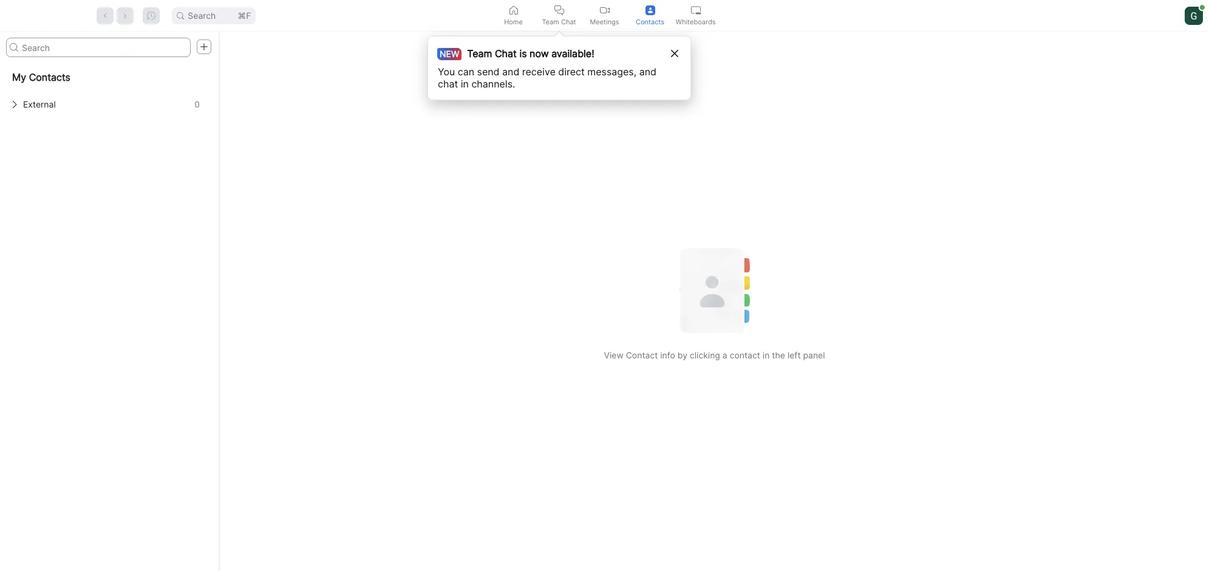 Task type: describe. For each thing, give the bounding box(es) containing it.
info
[[661, 350, 675, 360]]

team chat image
[[554, 5, 564, 15]]

team chat image
[[554, 5, 564, 15]]

0
[[194, 99, 200, 109]]

can
[[458, 66, 475, 78]]

send
[[477, 66, 500, 78]]

tab list containing home
[[491, 0, 719, 31]]

you can send and receive direct messages, and chat in channels. element
[[438, 66, 669, 90]]

team chat is now available! element
[[442, 46, 595, 61]]

my
[[12, 71, 26, 83]]

messages,
[[588, 66, 637, 78]]

is
[[520, 47, 527, 60]]

meetings
[[590, 17, 619, 26]]

whiteboards button
[[673, 0, 719, 31]]

in inside contacts tab panel
[[763, 350, 770, 360]]

the
[[772, 350, 786, 360]]

in inside team chat is now available! you can send and receive direct messages, and chat in channels.
[[461, 78, 469, 90]]

my contacts grouping, external, 0 items enclose, level 2, 1 of 1, not selected tree item
[[5, 92, 213, 117]]

channels.
[[472, 78, 515, 90]]

team chat is now available! you can send and receive direct messages, and chat in channels.
[[438, 47, 657, 90]]

my contacts heading
[[0, 62, 218, 92]]

contacts inside heading
[[29, 71, 70, 83]]

my contacts
[[12, 71, 70, 83]]

team chat button
[[536, 0, 582, 31]]

clicking
[[690, 350, 720, 360]]

profile contact image
[[646, 5, 655, 15]]

search
[[188, 10, 216, 20]]

contact
[[626, 350, 658, 360]]

view
[[604, 350, 624, 360]]

online image
[[1200, 5, 1205, 10]]

available!
[[552, 47, 595, 60]]

contact
[[730, 350, 761, 360]]

now
[[530, 47, 549, 60]]

view contact info by clicking a contact in the left panel
[[604, 350, 825, 360]]

plus small image
[[200, 43, 208, 51]]

chat for team chat
[[561, 17, 576, 26]]

profile contact image
[[646, 5, 655, 15]]

online image
[[1200, 5, 1205, 10]]

contacts button
[[628, 0, 673, 31]]



Task type: locate. For each thing, give the bounding box(es) containing it.
and
[[502, 66, 520, 78], [640, 66, 657, 78]]

0 horizontal spatial contacts
[[29, 71, 70, 83]]

0 horizontal spatial chat
[[495, 47, 517, 60]]

1 horizontal spatial contacts
[[636, 17, 665, 26]]

team inside team chat is now available! you can send and receive direct messages, and chat in channels.
[[467, 47, 492, 60]]

and down team chat is now available! element
[[502, 66, 520, 78]]

home small image
[[509, 5, 519, 15], [509, 5, 519, 15]]

whiteboard small image
[[691, 5, 701, 15], [691, 5, 701, 15]]

Search text field
[[6, 38, 191, 57]]

team for team chat is now available! you can send and receive direct messages, and chat in channels.
[[467, 47, 492, 60]]

and right messages,
[[640, 66, 657, 78]]

tooltip
[[428, 31, 691, 100]]

home button
[[491, 0, 536, 31]]

chat
[[438, 78, 458, 90]]

1 horizontal spatial team
[[542, 17, 559, 26]]

you
[[438, 66, 455, 78]]

0 horizontal spatial and
[[502, 66, 520, 78]]

team up send
[[467, 47, 492, 60]]

tooltip containing team chat is now available! you can send and receive direct messages, and chat in channels.
[[428, 31, 691, 100]]

contacts
[[636, 17, 665, 26], [29, 71, 70, 83]]

avatar image
[[1185, 6, 1204, 25]]

receive
[[522, 66, 556, 78]]

close image
[[671, 50, 678, 57], [671, 50, 678, 57]]

0 vertical spatial contacts
[[636, 17, 665, 26]]

by
[[678, 350, 688, 360]]

left
[[788, 350, 801, 360]]

team inside button
[[542, 17, 559, 26]]

tab list
[[491, 0, 719, 31]]

team for team chat
[[542, 17, 559, 26]]

direct
[[559, 66, 585, 78]]

0 horizontal spatial in
[[461, 78, 469, 90]]

my contacts tree
[[0, 62, 218, 117]]

in left the
[[763, 350, 770, 360]]

1 horizontal spatial chat
[[561, 17, 576, 26]]

1 vertical spatial team
[[467, 47, 492, 60]]

⌘f
[[238, 10, 251, 20]]

team down team chat icon
[[542, 17, 559, 26]]

0 vertical spatial team
[[542, 17, 559, 26]]

1 and from the left
[[502, 66, 520, 78]]

in
[[461, 78, 469, 90], [763, 350, 770, 360]]

plus small image
[[200, 43, 208, 51]]

0 vertical spatial in
[[461, 78, 469, 90]]

magnifier image
[[10, 43, 18, 52]]

2 and from the left
[[640, 66, 657, 78]]

chat inside button
[[561, 17, 576, 26]]

contacts up external
[[29, 71, 70, 83]]

whiteboards
[[676, 17, 716, 26]]

0 vertical spatial chat
[[561, 17, 576, 26]]

chat for team chat is now available! you can send and receive direct messages, and chat in channels.
[[495, 47, 517, 60]]

contacts tab panel
[[0, 32, 1210, 571]]

chat left is
[[495, 47, 517, 60]]

contacts inside button
[[636, 17, 665, 26]]

1 vertical spatial chat
[[495, 47, 517, 60]]

magnifier image
[[177, 12, 184, 19], [177, 12, 184, 19], [10, 43, 18, 52]]

video on image
[[600, 5, 610, 15], [600, 5, 610, 15]]

1 horizontal spatial and
[[640, 66, 657, 78]]

1 vertical spatial in
[[763, 350, 770, 360]]

1 horizontal spatial in
[[763, 350, 770, 360]]

team
[[542, 17, 559, 26], [467, 47, 492, 60]]

chevron right image
[[11, 101, 18, 108], [11, 101, 18, 108]]

chat down team chat icon
[[561, 17, 576, 26]]

home
[[504, 17, 523, 26]]

a
[[723, 350, 728, 360]]

team chat
[[542, 17, 576, 26]]

0 horizontal spatial team
[[467, 47, 492, 60]]

chat inside team chat is now available! you can send and receive direct messages, and chat in channels.
[[495, 47, 517, 60]]

1 vertical spatial contacts
[[29, 71, 70, 83]]

external
[[23, 99, 56, 109]]

contacts down profile contact image
[[636, 17, 665, 26]]

panel
[[803, 350, 825, 360]]

chat
[[561, 17, 576, 26], [495, 47, 517, 60]]

meetings button
[[582, 0, 628, 31]]

in right chat
[[461, 78, 469, 90]]



